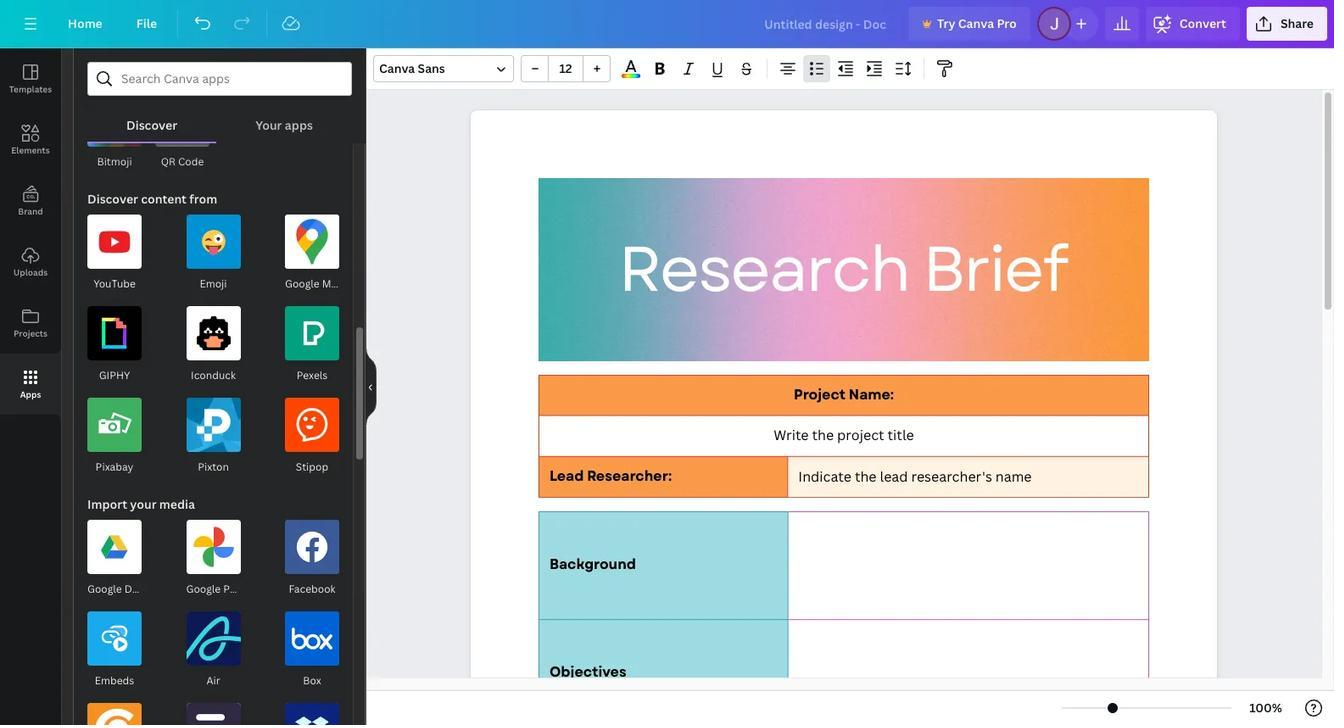 Task type: vqa. For each thing, say whether or not it's contained in the screenshot.
File popup button
yes



Task type: locate. For each thing, give the bounding box(es) containing it.
discover for discover content from
[[87, 191, 138, 207]]

hide image
[[366, 346, 377, 428]]

emoji
[[200, 277, 227, 291]]

air
[[206, 674, 220, 688]]

0 horizontal spatial canva
[[379, 60, 415, 76]]

Research Brief text field
[[471, 110, 1218, 725]]

try
[[937, 15, 956, 31]]

youtube
[[93, 277, 136, 291]]

discover inside button
[[126, 117, 177, 133]]

templates button
[[0, 48, 61, 109]]

projects button
[[0, 293, 61, 354]]

discover
[[126, 117, 177, 133], [87, 191, 138, 207]]

pro
[[997, 15, 1017, 31]]

share button
[[1247, 7, 1328, 41]]

discover for discover
[[126, 117, 177, 133]]

stipop
[[296, 460, 328, 474]]

google drive
[[87, 582, 151, 596]]

1 vertical spatial discover
[[87, 191, 138, 207]]

– – number field
[[554, 60, 578, 76]]

google left drive
[[87, 582, 122, 596]]

canva right try
[[959, 15, 994, 31]]

try canva pro button
[[909, 7, 1031, 41]]

apps button
[[0, 354, 61, 415]]

import your media
[[87, 496, 195, 512]]

your
[[256, 117, 282, 133]]

0 vertical spatial discover
[[126, 117, 177, 133]]

try canva pro
[[937, 15, 1017, 31]]

1 horizontal spatial google
[[186, 582, 221, 596]]

uploads
[[13, 266, 48, 278]]

iconduck
[[191, 368, 236, 383]]

templates
[[9, 83, 52, 95]]

canva left sans
[[379, 60, 415, 76]]

discover down bitmoji
[[87, 191, 138, 207]]

import
[[87, 496, 127, 512]]

0 vertical spatial canva
[[959, 15, 994, 31]]

google photos
[[186, 582, 258, 596]]

color range image
[[622, 74, 640, 78]]

google
[[285, 277, 320, 291], [87, 582, 122, 596], [186, 582, 221, 596]]

google left photos
[[186, 582, 221, 596]]

giphy
[[99, 368, 130, 383]]

brief
[[923, 224, 1068, 315]]

google for google photos
[[186, 582, 221, 596]]

uploads button
[[0, 232, 61, 293]]

2 horizontal spatial google
[[285, 277, 320, 291]]

facebook
[[289, 582, 336, 596]]

google maps
[[285, 277, 349, 291]]

0 horizontal spatial google
[[87, 582, 122, 596]]

discover up qr
[[126, 117, 177, 133]]

1 vertical spatial canva
[[379, 60, 415, 76]]

your
[[130, 496, 157, 512]]

your apps
[[256, 117, 313, 133]]

code
[[178, 154, 204, 169]]

convert button
[[1146, 7, 1240, 41]]

pixton
[[198, 460, 229, 474]]

Search Canva apps search field
[[121, 63, 318, 95]]

share
[[1281, 15, 1314, 31]]

embeds
[[95, 674, 134, 688]]

canva
[[959, 15, 994, 31], [379, 60, 415, 76]]

google left maps
[[285, 277, 320, 291]]

1 horizontal spatial canva
[[959, 15, 994, 31]]

research
[[619, 224, 910, 315]]

maps
[[322, 277, 349, 291]]

group
[[521, 55, 611, 82]]



Task type: describe. For each thing, give the bounding box(es) containing it.
elements button
[[0, 109, 61, 171]]

google for google maps
[[285, 277, 320, 291]]

canva inside button
[[959, 15, 994, 31]]

file button
[[123, 7, 171, 41]]

qr code
[[161, 154, 204, 169]]

sans
[[418, 60, 445, 76]]

from
[[189, 191, 217, 207]]

content
[[141, 191, 187, 207]]

bitmoji
[[97, 154, 132, 169]]

photos
[[223, 582, 258, 596]]

Design title text field
[[751, 7, 902, 41]]

file
[[136, 15, 157, 31]]

discover content from
[[87, 191, 217, 207]]

brand button
[[0, 171, 61, 232]]

box
[[303, 674, 321, 688]]

projects
[[14, 327, 48, 339]]

convert
[[1180, 15, 1227, 31]]

canva sans button
[[373, 55, 514, 82]]

main menu bar
[[0, 0, 1335, 48]]

pixabay
[[96, 460, 134, 474]]

your apps button
[[217, 96, 352, 142]]

elements
[[11, 144, 50, 156]]

home
[[68, 15, 102, 31]]

google for google drive
[[87, 582, 122, 596]]

qr
[[161, 154, 176, 169]]

100%
[[1250, 700, 1283, 716]]

side panel tab list
[[0, 48, 61, 415]]

canva sans
[[379, 60, 445, 76]]

brand
[[18, 205, 43, 217]]

media
[[159, 496, 195, 512]]

apps
[[20, 389, 41, 400]]

pexels
[[297, 368, 328, 383]]

discover button
[[87, 96, 217, 142]]

research brief
[[619, 224, 1068, 315]]

100% button
[[1239, 695, 1294, 722]]

canva inside popup button
[[379, 60, 415, 76]]

apps
[[285, 117, 313, 133]]

drive
[[124, 582, 151, 596]]

home link
[[54, 7, 116, 41]]



